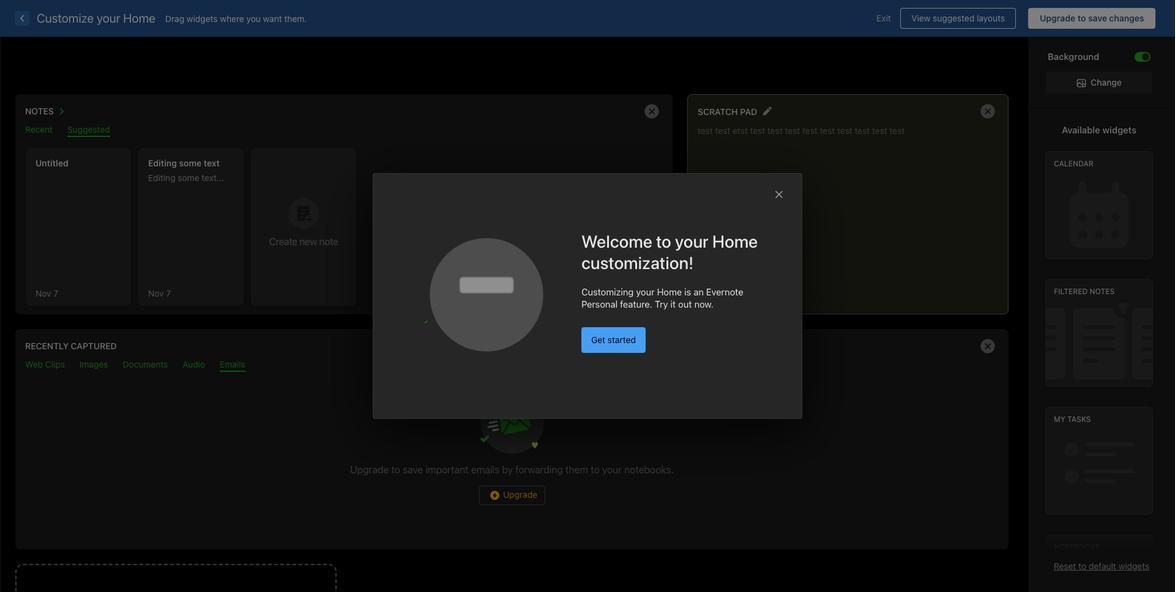 Task type: describe. For each thing, give the bounding box(es) containing it.
tasks
[[1067, 415, 1091, 424]]

home for customize your home
[[123, 11, 155, 25]]

default
[[1089, 561, 1116, 572]]

customizing
[[581, 286, 634, 297]]

exit button
[[867, 8, 900, 29]]

drag
[[165, 13, 184, 24]]

layouts
[[977, 13, 1005, 23]]

edit widget title image
[[763, 107, 772, 116]]

available widgets
[[1062, 124, 1136, 135]]

get started
[[591, 335, 636, 345]]

2 remove image from the left
[[975, 99, 1000, 124]]

pad
[[740, 106, 757, 117]]

drag widgets where you want them.
[[165, 13, 307, 24]]

want
[[263, 13, 282, 24]]

an
[[694, 286, 704, 297]]

try
[[655, 299, 668, 310]]

reset
[[1054, 561, 1076, 572]]

customizing your home is an evernote personal feature. try it out now.
[[581, 286, 743, 310]]

now.
[[694, 299, 713, 310]]

1 remove image from the left
[[640, 99, 664, 124]]

scratch pad
[[698, 106, 757, 117]]

remove image
[[975, 334, 1000, 359]]

available
[[1062, 124, 1100, 135]]

change
[[1091, 77, 1122, 88]]

personal
[[581, 299, 618, 310]]

widgets for available
[[1102, 124, 1136, 135]]

scratch
[[698, 106, 738, 117]]

to for upgrade
[[1078, 13, 1086, 23]]

reset to default widgets
[[1054, 561, 1149, 572]]

reset to default widgets button
[[1054, 561, 1149, 572]]

view suggested layouts
[[911, 13, 1005, 23]]

calendar
[[1054, 159, 1093, 168]]

out
[[678, 299, 692, 310]]

get
[[591, 335, 605, 345]]

upgrade to save changes button
[[1028, 8, 1155, 29]]

customization!
[[581, 253, 694, 273]]

filtered notes
[[1054, 287, 1115, 296]]

your inside welcome to your home customization!
[[675, 231, 708, 252]]

you
[[246, 13, 261, 24]]

view suggested layouts button
[[900, 8, 1016, 29]]

scratch pad button
[[698, 103, 757, 119]]



Task type: locate. For each thing, give the bounding box(es) containing it.
home up evernote
[[712, 231, 758, 252]]

welcome to your home customization!
[[581, 231, 758, 273]]

upgrade
[[1040, 13, 1075, 23]]

2 horizontal spatial home
[[712, 231, 758, 252]]

home up it
[[657, 286, 682, 297]]

is
[[684, 286, 691, 297]]

0 horizontal spatial home
[[123, 11, 155, 25]]

change button
[[1046, 72, 1152, 94]]

your for customize
[[97, 11, 120, 25]]

0 vertical spatial to
[[1078, 13, 1086, 23]]

remove image
[[640, 99, 664, 124], [975, 99, 1000, 124]]

to
[[1078, 13, 1086, 23], [656, 231, 671, 252], [1078, 561, 1086, 572]]

widgets for drag
[[187, 13, 218, 24]]

to right 'reset'
[[1078, 561, 1086, 572]]

0 horizontal spatial your
[[97, 11, 120, 25]]

2 horizontal spatial your
[[675, 231, 708, 252]]

them.
[[284, 13, 307, 24]]

2 vertical spatial your
[[636, 286, 655, 297]]

widgets right 'available'
[[1102, 124, 1136, 135]]

it
[[670, 299, 676, 310]]

home inside welcome to your home customization!
[[712, 231, 758, 252]]

0 horizontal spatial remove image
[[640, 99, 664, 124]]

1 horizontal spatial home
[[657, 286, 682, 297]]

background
[[1048, 51, 1099, 62]]

where
[[220, 13, 244, 24]]

home left drag at the left top
[[123, 11, 155, 25]]

changes
[[1109, 13, 1144, 23]]

view
[[911, 13, 930, 23]]

your for customizing
[[636, 286, 655, 297]]

0 vertical spatial your
[[97, 11, 120, 25]]

2 vertical spatial home
[[657, 286, 682, 297]]

to inside welcome to your home customization!
[[656, 231, 671, 252]]

your up 'is'
[[675, 231, 708, 252]]

1 vertical spatial widgets
[[1102, 124, 1136, 135]]

widgets right drag at the left top
[[187, 13, 218, 24]]

to left save
[[1078, 13, 1086, 23]]

started
[[608, 335, 636, 345]]

1 vertical spatial to
[[656, 231, 671, 252]]

2 vertical spatial widgets
[[1118, 561, 1149, 572]]

0 vertical spatial widgets
[[187, 13, 218, 24]]

1 horizontal spatial remove image
[[975, 99, 1000, 124]]

notes
[[1090, 287, 1115, 296]]

widgets
[[187, 13, 218, 24], [1102, 124, 1136, 135], [1118, 561, 1149, 572]]

my
[[1054, 415, 1065, 424]]

home inside customizing your home is an evernote personal feature. try it out now.
[[657, 286, 682, 297]]

to for welcome
[[656, 231, 671, 252]]

your up feature.
[[636, 286, 655, 297]]

1 horizontal spatial your
[[636, 286, 655, 297]]

home for customizing your home is an evernote personal feature. try it out now.
[[657, 286, 682, 297]]

welcome
[[581, 231, 652, 252]]

evernote
[[706, 286, 743, 297]]

1 vertical spatial your
[[675, 231, 708, 252]]

1 vertical spatial home
[[712, 231, 758, 252]]

feature.
[[620, 299, 652, 310]]

0 vertical spatial home
[[123, 11, 155, 25]]

to inside upgrade to save changes button
[[1078, 13, 1086, 23]]

to up customization! on the top of page
[[656, 231, 671, 252]]

customize
[[37, 11, 94, 25]]

your
[[97, 11, 120, 25], [675, 231, 708, 252], [636, 286, 655, 297]]

your inside customizing your home is an evernote personal feature. try it out now.
[[636, 286, 655, 297]]

notebooks
[[1054, 543, 1100, 552]]

your right "customize"
[[97, 11, 120, 25]]

home
[[123, 11, 155, 25], [712, 231, 758, 252], [657, 286, 682, 297]]

exit
[[876, 13, 891, 23]]

to for reset
[[1078, 561, 1086, 572]]

my tasks
[[1054, 415, 1091, 424]]

save
[[1088, 13, 1107, 23]]

widgets right 'default'
[[1118, 561, 1149, 572]]

customize your home
[[37, 11, 155, 25]]

upgrade to save changes
[[1040, 13, 1144, 23]]

get started button
[[581, 327, 646, 353]]

suggested
[[933, 13, 974, 23]]

filtered
[[1054, 287, 1088, 296]]

2 vertical spatial to
[[1078, 561, 1086, 572]]

close image
[[772, 187, 786, 202]]



Task type: vqa. For each thing, say whether or not it's contained in the screenshot.
laptop
no



